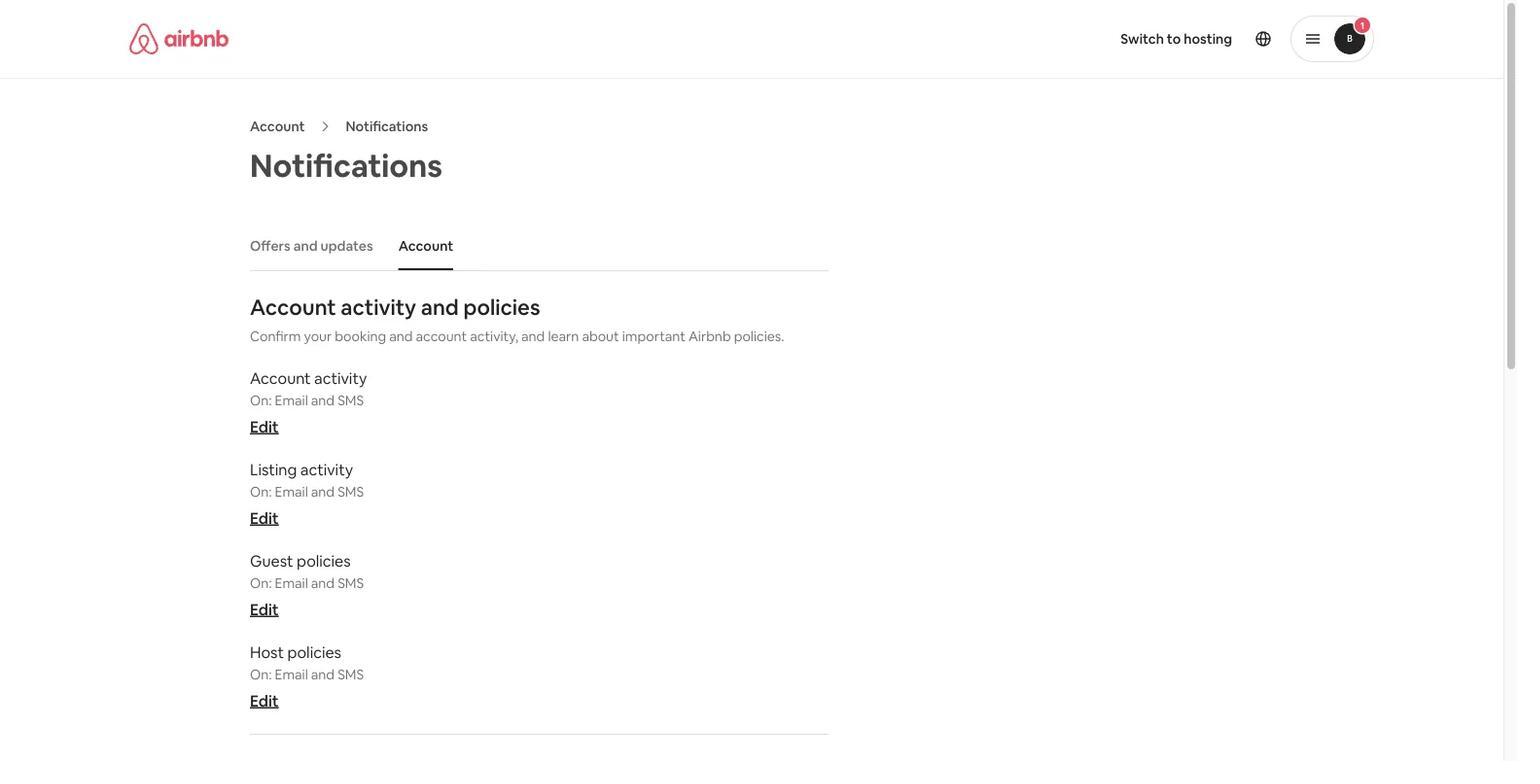 Task type: vqa. For each thing, say whether or not it's contained in the screenshot.
Activity associated with Account activity On: Email and SMS Edit
yes



Task type: describe. For each thing, give the bounding box(es) containing it.
edit for listing
[[250, 508, 279, 528]]

account inside 'button'
[[399, 237, 453, 255]]

important
[[622, 328, 686, 345]]

guest
[[250, 551, 293, 571]]

policies for guest policies
[[297, 551, 351, 571]]

and inside listing activity on: email and sms edit
[[311, 484, 335, 501]]

and up account
[[421, 293, 459, 321]]

your
[[304, 328, 332, 345]]

activity,
[[470, 328, 519, 345]]

to
[[1167, 30, 1181, 48]]

listing
[[250, 460, 297, 480]]

guest policies on: email and sms edit
[[250, 551, 364, 620]]

email for host
[[275, 666, 308, 684]]

account
[[416, 328, 467, 345]]

switch to hosting
[[1121, 30, 1233, 48]]

0 vertical spatial notifications
[[346, 118, 428, 135]]

about
[[582, 328, 619, 345]]

offers
[[250, 237, 291, 255]]

and left learn
[[521, 328, 545, 345]]

account tab panel
[[250, 293, 829, 762]]

updates
[[321, 237, 373, 255]]

account link
[[250, 118, 305, 135]]

1 vertical spatial notifications
[[250, 145, 443, 186]]

edit button for listing
[[250, 508, 279, 528]]

offers and updates
[[250, 237, 373, 255]]

activity for account activity and policies confirm your booking and account activity, and learn about important airbnb policies.
[[341, 293, 416, 321]]

1
[[1361, 19, 1365, 32]]

listing activity on: email and sms edit
[[250, 460, 364, 528]]

and inside 'account activity on: email and sms edit'
[[311, 392, 335, 410]]

policies for host policies
[[287, 643, 341, 663]]

airbnb
[[689, 328, 731, 345]]

notifications element
[[240, 222, 829, 762]]

tab list containing offers and updates
[[240, 222, 829, 270]]

switch
[[1121, 30, 1164, 48]]

on: for guest
[[250, 575, 272, 592]]

policies.
[[734, 328, 785, 345]]



Task type: locate. For each thing, give the bounding box(es) containing it.
email down guest
[[275, 575, 308, 592]]

2 email from the top
[[275, 484, 308, 501]]

hosting
[[1184, 30, 1233, 48]]

activity for listing activity on: email and sms edit
[[300, 460, 353, 480]]

4 on: from the top
[[250, 666, 272, 684]]

on: down confirm at the left of page
[[250, 392, 272, 410]]

account activity on: email and sms edit
[[250, 368, 367, 437]]

switch to hosting link
[[1109, 18, 1244, 59]]

on: down listing
[[250, 484, 272, 501]]

sms inside guest policies on: email and sms edit
[[338, 575, 364, 592]]

3 edit button from the top
[[250, 600, 279, 620]]

4 sms from the top
[[338, 666, 364, 684]]

sms for listing activity
[[338, 484, 364, 501]]

edit for host
[[250, 691, 279, 711]]

1 sms from the top
[[338, 392, 364, 410]]

email down listing
[[275, 484, 308, 501]]

edit down host
[[250, 691, 279, 711]]

email down host
[[275, 666, 308, 684]]

activity inside 'account activity on: email and sms edit'
[[314, 368, 367, 388]]

edit up host
[[250, 600, 279, 620]]

on: for host
[[250, 666, 272, 684]]

email inside 'account activity on: email and sms edit'
[[275, 392, 308, 410]]

email for guest
[[275, 575, 308, 592]]

edit button up guest
[[250, 508, 279, 528]]

edit button
[[250, 417, 279, 437], [250, 508, 279, 528], [250, 600, 279, 620], [250, 691, 279, 711]]

and
[[293, 237, 318, 255], [421, 293, 459, 321], [389, 328, 413, 345], [521, 328, 545, 345], [311, 392, 335, 410], [311, 484, 335, 501], [311, 575, 335, 592], [311, 666, 335, 684]]

and inside host policies on: email and sms edit
[[311, 666, 335, 684]]

tab list
[[240, 222, 829, 270]]

and inside offers and updates 'button'
[[293, 237, 318, 255]]

confirm
[[250, 328, 301, 345]]

learn
[[548, 328, 579, 345]]

notifications
[[346, 118, 428, 135], [250, 145, 443, 186]]

and down your
[[311, 392, 335, 410]]

on: for listing
[[250, 484, 272, 501]]

policies inside guest policies on: email and sms edit
[[297, 551, 351, 571]]

and down 'account activity on: email and sms edit'
[[311, 484, 335, 501]]

sms for guest policies
[[338, 575, 364, 592]]

policies
[[463, 293, 540, 321], [297, 551, 351, 571], [287, 643, 341, 663]]

edit for account
[[250, 417, 279, 437]]

2 on: from the top
[[250, 484, 272, 501]]

edit button down host
[[250, 691, 279, 711]]

offers and updates button
[[240, 228, 383, 265]]

activity for account activity on: email and sms edit
[[314, 368, 367, 388]]

on: inside guest policies on: email and sms edit
[[250, 575, 272, 592]]

3 edit from the top
[[250, 600, 279, 620]]

host policies on: email and sms edit
[[250, 643, 364, 711]]

3 email from the top
[[275, 575, 308, 592]]

account button
[[389, 228, 463, 265]]

edit button for guest
[[250, 600, 279, 620]]

2 vertical spatial activity
[[300, 460, 353, 480]]

account inside 'account activity on: email and sms edit'
[[250, 368, 311, 388]]

1 vertical spatial policies
[[297, 551, 351, 571]]

and down guest policies on: email and sms edit
[[311, 666, 335, 684]]

1 on: from the top
[[250, 392, 272, 410]]

and down listing activity on: email and sms edit
[[311, 575, 335, 592]]

0 vertical spatial policies
[[463, 293, 540, 321]]

on: inside listing activity on: email and sms edit
[[250, 484, 272, 501]]

email for account
[[275, 392, 308, 410]]

edit up listing
[[250, 417, 279, 437]]

on: down guest
[[250, 575, 272, 592]]

edit button for account
[[250, 417, 279, 437]]

1 button
[[1291, 16, 1375, 62]]

on: down host
[[250, 666, 272, 684]]

2 vertical spatial policies
[[287, 643, 341, 663]]

4 edit from the top
[[250, 691, 279, 711]]

edit button up host
[[250, 600, 279, 620]]

edit
[[250, 417, 279, 437], [250, 508, 279, 528], [250, 600, 279, 620], [250, 691, 279, 711]]

3 on: from the top
[[250, 575, 272, 592]]

activity
[[341, 293, 416, 321], [314, 368, 367, 388], [300, 460, 353, 480]]

1 vertical spatial activity
[[314, 368, 367, 388]]

and right offers on the top of the page
[[293, 237, 318, 255]]

profile element
[[775, 0, 1375, 78]]

and left account
[[389, 328, 413, 345]]

1 edit from the top
[[250, 417, 279, 437]]

2 edit button from the top
[[250, 508, 279, 528]]

policies right host
[[287, 643, 341, 663]]

2 sms from the top
[[338, 484, 364, 501]]

edit inside host policies on: email and sms edit
[[250, 691, 279, 711]]

activity inside listing activity on: email and sms edit
[[300, 460, 353, 480]]

edit inside 'account activity on: email and sms edit'
[[250, 417, 279, 437]]

on: inside 'account activity on: email and sms edit'
[[250, 392, 272, 410]]

policies right guest
[[297, 551, 351, 571]]

booking
[[335, 328, 386, 345]]

on: for account
[[250, 392, 272, 410]]

edit up guest
[[250, 508, 279, 528]]

3 sms from the top
[[338, 575, 364, 592]]

email for listing
[[275, 484, 308, 501]]

policies inside account activity and policies confirm your booking and account activity, and learn about important airbnb policies.
[[463, 293, 540, 321]]

account inside account activity and policies confirm your booking and account activity, and learn about important airbnb policies.
[[250, 293, 336, 321]]

sms inside 'account activity on: email and sms edit'
[[338, 392, 364, 410]]

4 email from the top
[[275, 666, 308, 684]]

sms inside host policies on: email and sms edit
[[338, 666, 364, 684]]

1 email from the top
[[275, 392, 308, 410]]

activity inside account activity and policies confirm your booking and account activity, and learn about important airbnb policies.
[[341, 293, 416, 321]]

email inside host policies on: email and sms edit
[[275, 666, 308, 684]]

account
[[250, 118, 305, 135], [399, 237, 453, 255], [250, 293, 336, 321], [250, 368, 311, 388]]

2 edit from the top
[[250, 508, 279, 528]]

email down confirm at the left of page
[[275, 392, 308, 410]]

edit inside guest policies on: email and sms edit
[[250, 600, 279, 620]]

edit button for host
[[250, 691, 279, 711]]

1 edit button from the top
[[250, 417, 279, 437]]

policies inside host policies on: email and sms edit
[[287, 643, 341, 663]]

sms for host policies
[[338, 666, 364, 684]]

account activity and policies confirm your booking and account activity, and learn about important airbnb policies.
[[250, 293, 785, 345]]

activity down booking
[[314, 368, 367, 388]]

email inside guest policies on: email and sms edit
[[275, 575, 308, 592]]

email inside listing activity on: email and sms edit
[[275, 484, 308, 501]]

on:
[[250, 392, 272, 410], [250, 484, 272, 501], [250, 575, 272, 592], [250, 666, 272, 684]]

sms for account activity
[[338, 392, 364, 410]]

activity up booking
[[341, 293, 416, 321]]

4 edit button from the top
[[250, 691, 279, 711]]

edit for guest
[[250, 600, 279, 620]]

host
[[250, 643, 284, 663]]

sms inside listing activity on: email and sms edit
[[338, 484, 364, 501]]

edit button up listing
[[250, 417, 279, 437]]

activity right listing
[[300, 460, 353, 480]]

and inside guest policies on: email and sms edit
[[311, 575, 335, 592]]

0 vertical spatial activity
[[341, 293, 416, 321]]

email
[[275, 392, 308, 410], [275, 484, 308, 501], [275, 575, 308, 592], [275, 666, 308, 684]]

edit inside listing activity on: email and sms edit
[[250, 508, 279, 528]]

sms
[[338, 392, 364, 410], [338, 484, 364, 501], [338, 575, 364, 592], [338, 666, 364, 684]]

on: inside host policies on: email and sms edit
[[250, 666, 272, 684]]

policies up activity,
[[463, 293, 540, 321]]



